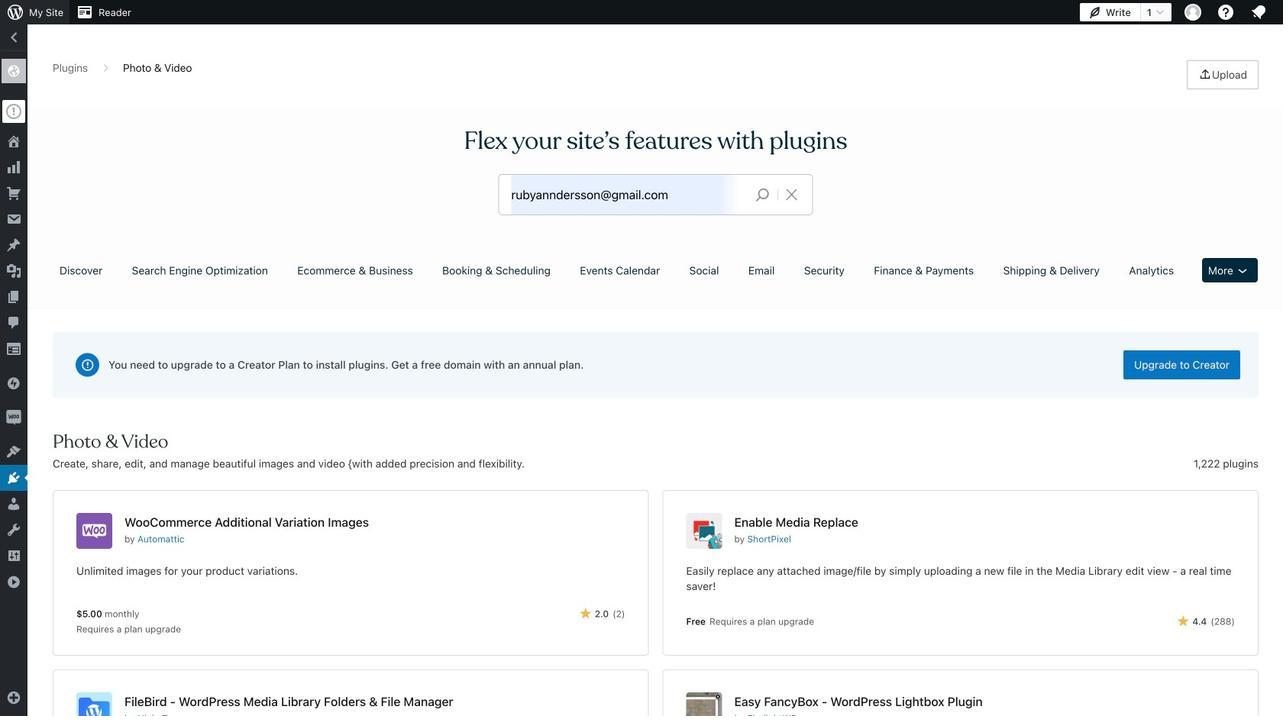 Task type: describe. For each thing, give the bounding box(es) containing it.
2 img image from the top
[[6, 410, 21, 426]]

close search image
[[773, 186, 811, 204]]



Task type: locate. For each thing, give the bounding box(es) containing it.
plugin icon image
[[76, 514, 112, 549], [687, 514, 723, 549], [76, 693, 112, 717], [687, 693, 723, 717]]

1 img image from the top
[[6, 376, 21, 391]]

0 vertical spatial img image
[[6, 376, 21, 391]]

manage your notifications image
[[1250, 3, 1269, 21]]

None search field
[[499, 175, 813, 215]]

img image
[[6, 376, 21, 391], [6, 410, 21, 426]]

help image
[[1217, 3, 1236, 21]]

1 vertical spatial img image
[[6, 410, 21, 426]]

Search search field
[[512, 175, 744, 215]]

my profile image
[[1185, 4, 1202, 21]]

main content
[[47, 60, 1265, 717]]



Task type: vqa. For each thing, say whether or not it's contained in the screenshot.
group
no



